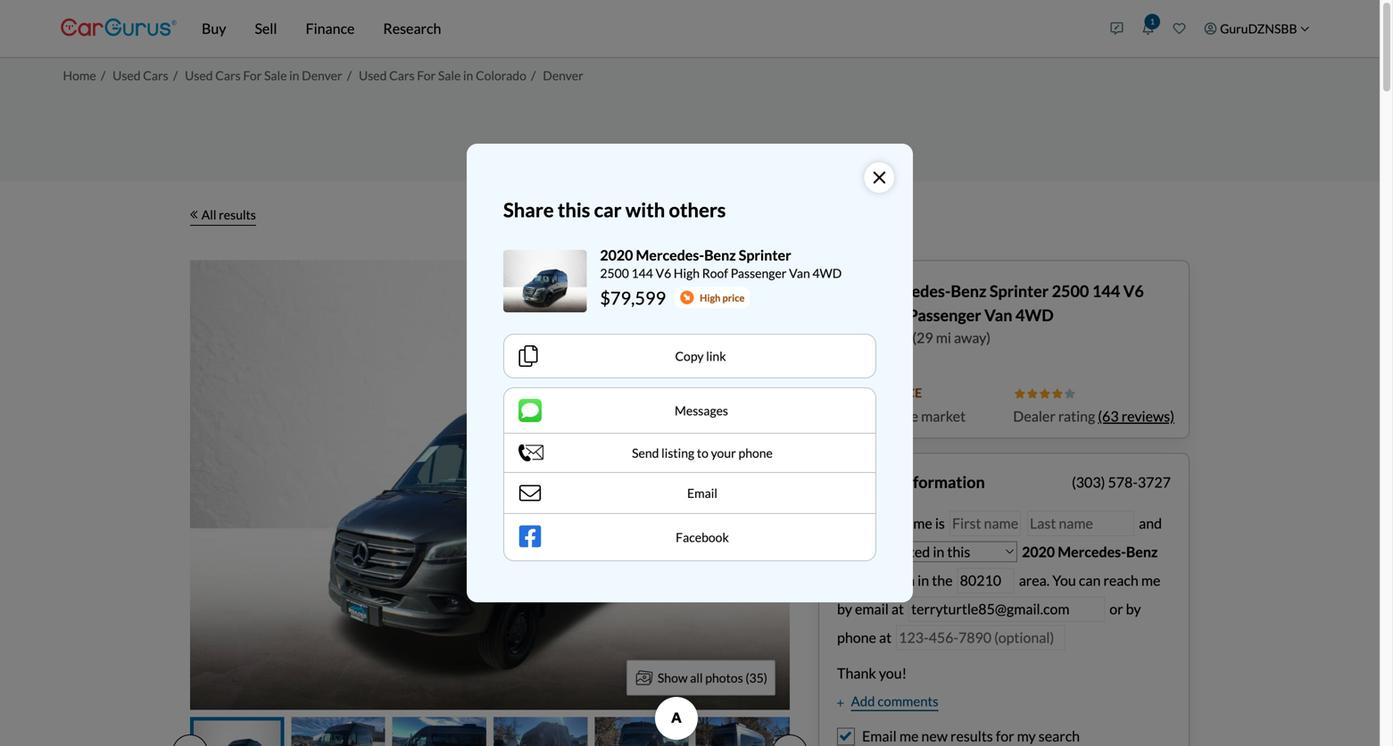 Task type: describe. For each thing, give the bounding box(es) containing it.
$7,140
[[834, 407, 878, 425]]

show all photos (35)
[[658, 670, 768, 686]]

plus image
[[837, 699, 844, 708]]

Last name field
[[1027, 511, 1135, 536]]

rating
[[1059, 407, 1095, 425]]

saved cars image
[[1173, 22, 1186, 35]]

2 horizontal spatial in
[[918, 572, 929, 589]]

facebook
[[676, 530, 729, 545]]

email for email
[[687, 486, 718, 501]]

vehicle full photo image
[[190, 260, 790, 710]]

3 / from the left
[[347, 68, 352, 83]]

mercedes- for $79,599
[[636, 246, 704, 264]]

1 for from the left
[[243, 68, 262, 83]]

sprinter inside "2020 mercedes-benz sprinter"
[[837, 572, 890, 589]]

copy link image
[[519, 345, 540, 367]]

dealer rating (63 reviews)
[[1013, 407, 1175, 425]]

phone inside button
[[739, 445, 773, 461]]

at inside or by phone at
[[879, 629, 892, 646]]

phone inside or by phone at
[[837, 629, 876, 646]]

benz for $79,599
[[704, 246, 736, 264]]

high
[[852, 385, 884, 400]]

1 denver from the left
[[302, 68, 342, 83]]

send listing to your phone button
[[503, 433, 877, 472]]

or by phone at
[[837, 600, 1141, 646]]

Zip code field
[[957, 568, 1015, 594]]

by inside "area. you can reach me by email at"
[[837, 600, 852, 618]]

market
[[921, 407, 966, 425]]

at inside "area. you can reach me by email at"
[[892, 600, 904, 618]]

hello,
[[837, 515, 874, 532]]

cargurus logo homepage link link
[[61, 3, 177, 54]]

4wd for $79,599
[[813, 266, 842, 281]]

First name field
[[950, 511, 1021, 536]]

view vehicle photo 1 image
[[190, 717, 284, 746]]

3 used from the left
[[359, 68, 387, 83]]

2 / from the left
[[173, 68, 178, 83]]

2020 for boulder,
[[834, 281, 871, 301]]

for
[[996, 727, 1015, 745]]

link
[[706, 349, 726, 364]]

share
[[503, 198, 554, 221]]

this
[[558, 198, 590, 221]]

send
[[632, 445, 659, 461]]

area.
[[1019, 572, 1050, 589]]

4wd for boulder,
[[1016, 305, 1054, 325]]

cargurus logo homepage link image
[[61, 3, 177, 54]]

view vehicle photo 4 image
[[494, 717, 588, 746]]

reviews)
[[1122, 407, 1175, 425]]

colorado
[[476, 68, 527, 83]]

high price
[[852, 385, 922, 400]]

me inside "area. you can reach me by email at"
[[1142, 572, 1161, 589]]

all
[[690, 670, 703, 686]]

$79,599 inside 2020 mercedes-benz sprinter 2500 144 v6 high roof passenger van 4wd $79,599
[[600, 287, 666, 309]]

(303) 578-3727
[[1072, 474, 1171, 491]]

3727
[[1138, 474, 1171, 491]]

mercedes- inside "2020 mercedes-benz sprinter"
[[1058, 543, 1126, 561]]

hello, my name is
[[837, 515, 948, 532]]

chevron double left image
[[190, 210, 198, 219]]

copy link
[[675, 349, 726, 364]]

used cars link
[[113, 68, 168, 83]]

send listing to your phone image
[[519, 445, 544, 462]]

to
[[697, 445, 709, 461]]

home link
[[63, 68, 96, 83]]

request
[[837, 472, 897, 492]]

add comments
[[851, 693, 939, 709]]

1 horizontal spatial $79,599
[[834, 356, 900, 377]]

mi
[[936, 329, 951, 346]]

photos
[[705, 670, 743, 686]]

comments
[[878, 693, 939, 709]]

home / used cars / used cars for sale in denver / used cars for sale in colorado / denver
[[63, 68, 584, 83]]

2020 for $79,599
[[600, 246, 633, 264]]

2020 mercedes-benz sprinter
[[837, 543, 1158, 589]]

view vehicle photo 3 image
[[392, 717, 486, 746]]

used cars for sale in colorado link
[[359, 68, 527, 83]]

578-
[[1108, 474, 1138, 491]]

show all photos (35) link
[[627, 660, 776, 696]]

thank you!
[[837, 665, 907, 682]]

your
[[711, 445, 736, 461]]

0 horizontal spatial in
[[289, 68, 299, 83]]

Email address email field
[[909, 597, 1105, 622]]

(35)
[[746, 670, 768, 686]]

1 sale from the left
[[264, 68, 287, 83]]

email link
[[503, 472, 877, 513]]

copy link button
[[503, 334, 877, 379]]

email
[[855, 600, 889, 618]]

1 cars from the left
[[143, 68, 168, 83]]

away)
[[954, 329, 991, 346]]

passenger for $79,599
[[731, 266, 787, 281]]

2 cars from the left
[[215, 68, 241, 83]]

1 vertical spatial results
[[951, 727, 993, 745]]

2 sale from the left
[[438, 68, 461, 83]]

by inside or by phone at
[[1126, 600, 1141, 618]]

boulder,
[[834, 329, 886, 346]]

. i'm in the
[[890, 572, 956, 589]]

can
[[1079, 572, 1101, 589]]

you!
[[879, 665, 907, 682]]

1 vertical spatial high
[[700, 292, 721, 304]]



Task type: vqa. For each thing, say whether or not it's contained in the screenshot.
Copy
yes



Task type: locate. For each thing, give the bounding box(es) containing it.
for
[[243, 68, 262, 83], [417, 68, 436, 83]]

me right reach
[[1142, 572, 1161, 589]]

denver
[[302, 68, 342, 83], [543, 68, 584, 83]]

$79,599
[[600, 287, 666, 309], [834, 356, 900, 377]]

email image
[[519, 485, 544, 501]]

v6 inside 2020 mercedes-benz sprinter 2500 144 v6 high roof passenger van 4wd boulder, co (29 mi away)
[[1123, 281, 1144, 301]]

1 horizontal spatial roof
[[871, 305, 905, 325]]

1 horizontal spatial 144
[[1092, 281, 1120, 301]]

/ right used cars for sale in denver link
[[347, 68, 352, 83]]

2020 inside 2020 mercedes-benz sprinter 2500 144 v6 high roof passenger van 4wd boulder, co (29 mi away)
[[834, 281, 871, 301]]

email for email me new results for my search
[[862, 727, 897, 745]]

name
[[898, 515, 933, 532]]

0 horizontal spatial 4wd
[[813, 266, 842, 281]]

0 vertical spatial results
[[219, 207, 256, 222]]

0 horizontal spatial phone
[[739, 445, 773, 461]]

high for $79,599
[[674, 266, 700, 281]]

1 horizontal spatial 2500
[[1052, 281, 1089, 301]]

2 horizontal spatial sprinter
[[990, 281, 1049, 301]]

benz for boulder,
[[951, 281, 987, 301]]

0 horizontal spatial v6
[[656, 266, 671, 281]]

0 horizontal spatial sprinter
[[739, 246, 791, 264]]

2020 up area.
[[1022, 543, 1055, 561]]

roof up co
[[871, 305, 905, 325]]

2 horizontal spatial cars
[[389, 68, 415, 83]]

used cars for sale in denver link
[[185, 68, 342, 83]]

2 for from the left
[[417, 68, 436, 83]]

co
[[889, 329, 910, 346]]

mercedes- up high price image
[[636, 246, 704, 264]]

0 vertical spatial phone
[[739, 445, 773, 461]]

results right all
[[219, 207, 256, 222]]

area. you can reach me by email at
[[837, 572, 1161, 618]]

1 horizontal spatial denver
[[543, 68, 584, 83]]

0 horizontal spatial results
[[219, 207, 256, 222]]

my left 'name'
[[877, 515, 895, 532]]

0 horizontal spatial sale
[[264, 68, 287, 83]]

benz inside 2020 mercedes-benz sprinter 2500 144 v6 high roof passenger van 4wd boulder, co (29 mi away)
[[951, 281, 987, 301]]

at right email
[[892, 600, 904, 618]]

1 vertical spatial passenger
[[908, 305, 982, 325]]

$79,599 left high price image
[[600, 287, 666, 309]]

1 vertical spatial 2020
[[834, 281, 871, 301]]

new
[[922, 727, 948, 745]]

at
[[892, 600, 904, 618], [879, 629, 892, 646]]

email down send listing to your phone
[[687, 486, 718, 501]]

benz
[[704, 246, 736, 264], [951, 281, 987, 301], [1126, 543, 1158, 561]]

high for boulder,
[[834, 305, 868, 325]]

2 vertical spatial 2020
[[1022, 543, 1055, 561]]

high up boulder,
[[834, 305, 868, 325]]

mercedes- up '(29'
[[874, 281, 951, 301]]

v6 inside 2020 mercedes-benz sprinter 2500 144 v6 high roof passenger van 4wd $79,599
[[656, 266, 671, 281]]

1 used from the left
[[113, 68, 141, 83]]

car
[[594, 198, 622, 221]]

1 vertical spatial mercedes-
[[874, 281, 951, 301]]

0 vertical spatial at
[[892, 600, 904, 618]]

0 horizontal spatial for
[[243, 68, 262, 83]]

add a car review image
[[1111, 22, 1123, 35]]

1 horizontal spatial me
[[1142, 572, 1161, 589]]

/ right home link
[[101, 68, 105, 83]]

messages link
[[503, 387, 877, 433]]

/ right colorado
[[531, 68, 536, 83]]

sprinter up price
[[739, 246, 791, 264]]

0 vertical spatial $79,599
[[600, 287, 666, 309]]

0 vertical spatial my
[[877, 515, 895, 532]]

1 horizontal spatial benz
[[951, 281, 987, 301]]

0 vertical spatial mercedes-
[[636, 246, 704, 264]]

0 horizontal spatial used
[[113, 68, 141, 83]]

email
[[687, 486, 718, 501], [862, 727, 897, 745]]

0 vertical spatial 2500
[[600, 266, 629, 281]]

1 vertical spatial van
[[985, 305, 1013, 325]]

1 horizontal spatial 4wd
[[1016, 305, 1054, 325]]

Phone (optional) telephone field
[[896, 625, 1066, 651]]

by left email
[[837, 600, 852, 618]]

2500 for boulder,
[[1052, 281, 1089, 301]]

1 vertical spatial phone
[[837, 629, 876, 646]]

2 denver from the left
[[543, 68, 584, 83]]

mercedes- for boulder,
[[874, 281, 951, 301]]

van for boulder,
[[985, 305, 1013, 325]]

v6 for $79,599
[[656, 266, 671, 281]]

home
[[63, 68, 96, 83]]

4wd inside 2020 mercedes-benz sprinter 2500 144 v6 high roof passenger van 4wd boulder, co (29 mi away)
[[1016, 305, 1054, 325]]

benz inside 2020 mercedes-benz sprinter 2500 144 v6 high roof passenger van 4wd $79,599
[[704, 246, 736, 264]]

2020 mercedes-benz sprinter image
[[503, 250, 587, 313]]

0 horizontal spatial cars
[[143, 68, 168, 83]]

2500 for $79,599
[[600, 266, 629, 281]]

0 vertical spatial me
[[1142, 572, 1161, 589]]

2 vertical spatial sprinter
[[837, 572, 890, 589]]

v6
[[656, 266, 671, 281], [1123, 281, 1144, 301]]

benz inside "2020 mercedes-benz sprinter"
[[1126, 543, 1158, 561]]

1 horizontal spatial email
[[862, 727, 897, 745]]

0 vertical spatial 144
[[632, 266, 653, 281]]

the
[[932, 572, 953, 589]]

high inside 2020 mercedes-benz sprinter 2500 144 v6 high roof passenger van 4wd boulder, co (29 mi away)
[[834, 305, 868, 325]]

1 vertical spatial 4wd
[[1016, 305, 1054, 325]]

2020 up boulder,
[[834, 281, 871, 301]]

0 horizontal spatial 2500
[[600, 266, 629, 281]]

you
[[1053, 572, 1076, 589]]

used
[[113, 68, 141, 83], [185, 68, 213, 83], [359, 68, 387, 83]]

2020 inside 2020 mercedes-benz sprinter 2500 144 v6 high roof passenger van 4wd $79,599
[[600, 246, 633, 264]]

2500 inside 2020 mercedes-benz sprinter 2500 144 v6 high roof passenger van 4wd $79,599
[[600, 266, 629, 281]]

search
[[1039, 727, 1080, 745]]

0 horizontal spatial $79,599
[[600, 287, 666, 309]]

phone
[[739, 445, 773, 461], [837, 629, 876, 646]]

2020 mercedes-benz sprinter 2500 144 v6 high roof passenger van 4wd boulder, co (29 mi away)
[[834, 281, 1144, 346]]

1 vertical spatial 2500
[[1052, 281, 1089, 301]]

me left new
[[900, 727, 919, 745]]

4wd
[[813, 266, 842, 281], [1016, 305, 1054, 325]]

2 vertical spatial benz
[[1126, 543, 1158, 561]]

1 vertical spatial at
[[879, 629, 892, 646]]

van inside 2020 mercedes-benz sprinter 2500 144 v6 high roof passenger van 4wd boulder, co (29 mi away)
[[985, 305, 1013, 325]]

1 horizontal spatial in
[[463, 68, 473, 83]]

sprinter
[[739, 246, 791, 264], [990, 281, 1049, 301], [837, 572, 890, 589]]

0 vertical spatial email
[[687, 486, 718, 501]]

2 vertical spatial mercedes-
[[1058, 543, 1126, 561]]

passenger up price
[[731, 266, 787, 281]]

0 horizontal spatial passenger
[[731, 266, 787, 281]]

passenger for boulder,
[[908, 305, 982, 325]]

email inside "email" "link"
[[687, 486, 718, 501]]

high price image
[[680, 291, 695, 305]]

0 horizontal spatial by
[[837, 600, 852, 618]]

3 cars from the left
[[389, 68, 415, 83]]

0 vertical spatial v6
[[656, 266, 671, 281]]

roof for $79,599
[[702, 266, 728, 281]]

1 vertical spatial v6
[[1123, 281, 1144, 301]]

2020 mercedes-benz sprinter 2500 144 v6 high roof passenger van 4wd $79,599
[[600, 246, 842, 309]]

1 horizontal spatial v6
[[1123, 281, 1144, 301]]

above
[[881, 407, 919, 425]]

2 by from the left
[[1126, 600, 1141, 618]]

1 horizontal spatial my
[[1017, 727, 1036, 745]]

van inside 2020 mercedes-benz sprinter 2500 144 v6 high roof passenger van 4wd $79,599
[[789, 266, 810, 281]]

.
[[890, 572, 893, 589]]

my right for
[[1017, 727, 1036, 745]]

1 horizontal spatial results
[[951, 727, 993, 745]]

1 horizontal spatial van
[[985, 305, 1013, 325]]

1 horizontal spatial phone
[[837, 629, 876, 646]]

/ right used cars 'link'
[[173, 68, 178, 83]]

all results
[[202, 207, 256, 222]]

1 horizontal spatial by
[[1126, 600, 1141, 618]]

(63
[[1098, 407, 1119, 425]]

mercedes-
[[636, 246, 704, 264], [874, 281, 951, 301], [1058, 543, 1126, 561]]

i'm
[[896, 572, 915, 589]]

144 for $79,599
[[632, 266, 653, 281]]

van
[[789, 266, 810, 281], [985, 305, 1013, 325]]

passenger inside 2020 mercedes-benz sprinter 2500 144 v6 high roof passenger van 4wd boulder, co (29 mi away)
[[908, 305, 982, 325]]

2 horizontal spatial mercedes-
[[1058, 543, 1126, 561]]

4 / from the left
[[531, 68, 536, 83]]

view vehicle photo 5 image
[[595, 717, 689, 746]]

thank
[[837, 665, 876, 682]]

price
[[887, 385, 922, 400]]

passenger
[[731, 266, 787, 281], [908, 305, 982, 325]]

close image
[[873, 168, 885, 188]]

in
[[289, 68, 299, 83], [463, 68, 473, 83], [918, 572, 929, 589]]

roof up share image
[[702, 266, 728, 281]]

(29
[[912, 329, 933, 346]]

0 horizontal spatial roof
[[702, 266, 728, 281]]

high right high price image
[[700, 292, 721, 304]]

1 horizontal spatial used
[[185, 68, 213, 83]]

0 vertical spatial 2020
[[600, 246, 633, 264]]

phone right your
[[739, 445, 773, 461]]

1 horizontal spatial mercedes-
[[874, 281, 951, 301]]

passenger up "mi"
[[908, 305, 982, 325]]

0 vertical spatial 4wd
[[813, 266, 842, 281]]

4wd inside 2020 mercedes-benz sprinter 2500 144 v6 high roof passenger van 4wd $79,599
[[813, 266, 842, 281]]

benz down and
[[1126, 543, 1158, 561]]

mercedes- up the can
[[1058, 543, 1126, 561]]

menu item
[[1195, 4, 1319, 54]]

1 vertical spatial me
[[900, 727, 919, 745]]

or
[[1110, 600, 1123, 618]]

1 horizontal spatial for
[[417, 68, 436, 83]]

information
[[900, 472, 985, 492]]

tab list
[[190, 717, 790, 746]]

facebook image
[[519, 525, 544, 550]]

with
[[626, 198, 665, 221]]

2020 inside "2020 mercedes-benz sprinter"
[[1022, 543, 1055, 561]]

request information
[[837, 472, 985, 492]]

all results link
[[190, 196, 256, 235]]

0 vertical spatial high
[[674, 266, 700, 281]]

144 inside 2020 mercedes-benz sprinter 2500 144 v6 high roof passenger van 4wd $79,599
[[632, 266, 653, 281]]

1 horizontal spatial sale
[[438, 68, 461, 83]]

benz up share image
[[704, 246, 736, 264]]

0 vertical spatial benz
[[704, 246, 736, 264]]

view vehicle photo 6 image
[[696, 717, 790, 746]]

is
[[935, 515, 945, 532]]

roof
[[702, 266, 728, 281], [871, 305, 905, 325]]

$79,599 up high
[[834, 356, 900, 377]]

0 horizontal spatial 144
[[632, 266, 653, 281]]

and
[[1136, 515, 1162, 532]]

sprinter up email
[[837, 572, 890, 589]]

show
[[658, 670, 688, 686]]

reach
[[1104, 572, 1139, 589]]

sprinter for boulder,
[[990, 281, 1049, 301]]

1 horizontal spatial passenger
[[908, 305, 982, 325]]

copy
[[675, 349, 704, 364]]

my
[[877, 515, 895, 532], [1017, 727, 1036, 745]]

email me new results for my search
[[862, 727, 1080, 745]]

1 horizontal spatial 2020
[[834, 281, 871, 301]]

sprinter inside 2020 mercedes-benz sprinter 2500 144 v6 high roof passenger van 4wd boulder, co (29 mi away)
[[990, 281, 1049, 301]]

1 vertical spatial 144
[[1092, 281, 1120, 301]]

0 vertical spatial sprinter
[[739, 246, 791, 264]]

1 vertical spatial benz
[[951, 281, 987, 301]]

mercedes- inside 2020 mercedes-benz sprinter 2500 144 v6 high roof passenger van 4wd $79,599
[[636, 246, 704, 264]]

1 vertical spatial $79,599
[[834, 356, 900, 377]]

0 vertical spatial van
[[789, 266, 810, 281]]

at down email
[[879, 629, 892, 646]]

1 vertical spatial roof
[[871, 305, 905, 325]]

0 horizontal spatial my
[[877, 515, 895, 532]]

mercedes- inside 2020 mercedes-benz sprinter 2500 144 v6 high roof passenger van 4wd boulder, co (29 mi away)
[[874, 281, 951, 301]]

(63 reviews) button
[[1098, 406, 1175, 427]]

sprinter up away)
[[990, 281, 1049, 301]]

messages
[[675, 403, 728, 418]]

2 used from the left
[[185, 68, 213, 83]]

0 horizontal spatial email
[[687, 486, 718, 501]]

2020 down share this car with others
[[600, 246, 633, 264]]

144 for boulder,
[[1092, 281, 1120, 301]]

1 horizontal spatial cars
[[215, 68, 241, 83]]

1 horizontal spatial sprinter
[[837, 572, 890, 589]]

add
[[851, 693, 875, 709]]

menu
[[1102, 4, 1319, 54]]

share this car with others dialog
[[0, 0, 1380, 746]]

benz up away)
[[951, 281, 987, 301]]

results
[[219, 207, 256, 222], [951, 727, 993, 745]]

me
[[1142, 572, 1161, 589], [900, 727, 919, 745]]

2 horizontal spatial 2020
[[1022, 543, 1055, 561]]

2 vertical spatial high
[[834, 305, 868, 325]]

v6 for boulder,
[[1123, 281, 1144, 301]]

0 horizontal spatial mercedes-
[[636, 246, 704, 264]]

all
[[202, 207, 216, 222]]

sprinter inside 2020 mercedes-benz sprinter 2500 144 v6 high roof passenger van 4wd $79,599
[[739, 246, 791, 264]]

add comments button
[[837, 691, 939, 711]]

high price
[[700, 292, 745, 304]]

messages image
[[519, 399, 542, 422]]

menu bar
[[177, 0, 1102, 57]]

by
[[837, 600, 852, 618], [1126, 600, 1141, 618]]

2 horizontal spatial benz
[[1126, 543, 1158, 561]]

2 horizontal spatial used
[[359, 68, 387, 83]]

share this car with others
[[503, 198, 726, 221]]

2500
[[600, 266, 629, 281], [1052, 281, 1089, 301]]

2500 inside 2020 mercedes-benz sprinter 2500 144 v6 high roof passenger van 4wd boulder, co (29 mi away)
[[1052, 281, 1089, 301]]

/
[[101, 68, 105, 83], [173, 68, 178, 83], [347, 68, 352, 83], [531, 68, 536, 83]]

high up high price image
[[674, 266, 700, 281]]

by right or
[[1126, 600, 1141, 618]]

passenger inside 2020 mercedes-benz sprinter 2500 144 v6 high roof passenger van 4wd $79,599
[[731, 266, 787, 281]]

cars
[[143, 68, 168, 83], [215, 68, 241, 83], [389, 68, 415, 83]]

facebook link
[[503, 513, 877, 562]]

0 horizontal spatial van
[[789, 266, 810, 281]]

1 vertical spatial my
[[1017, 727, 1036, 745]]

0 vertical spatial roof
[[702, 266, 728, 281]]

1 by from the left
[[837, 600, 852, 618]]

1 vertical spatial sprinter
[[990, 281, 1049, 301]]

view vehicle photo 2 image
[[291, 717, 385, 746]]

van for $79,599
[[789, 266, 810, 281]]

high inside 2020 mercedes-benz sprinter 2500 144 v6 high roof passenger van 4wd $79,599
[[674, 266, 700, 281]]

0 horizontal spatial me
[[900, 727, 919, 745]]

send listing to your phone
[[632, 445, 773, 461]]

1 / from the left
[[101, 68, 105, 83]]

roof for boulder,
[[871, 305, 905, 325]]

$7,140 above market
[[834, 407, 966, 425]]

share image
[[702, 283, 719, 301]]

(303)
[[1072, 474, 1105, 491]]

0 horizontal spatial benz
[[704, 246, 736, 264]]

roof inside 2020 mercedes-benz sprinter 2500 144 v6 high roof passenger van 4wd boulder, co (29 mi away)
[[871, 305, 905, 325]]

price
[[723, 292, 745, 304]]

listing
[[662, 445, 695, 461]]

0 horizontal spatial denver
[[302, 68, 342, 83]]

roof inside 2020 mercedes-benz sprinter 2500 144 v6 high roof passenger van 4wd $79,599
[[702, 266, 728, 281]]

144 inside 2020 mercedes-benz sprinter 2500 144 v6 high roof passenger van 4wd boulder, co (29 mi away)
[[1092, 281, 1120, 301]]

0 horizontal spatial 2020
[[600, 246, 633, 264]]

1 vertical spatial email
[[862, 727, 897, 745]]

sprinter for $79,599
[[739, 246, 791, 264]]

others
[[669, 198, 726, 221]]

144
[[632, 266, 653, 281], [1092, 281, 1120, 301]]

dealer
[[1013, 407, 1056, 425]]

phone down email
[[837, 629, 876, 646]]

0 vertical spatial passenger
[[731, 266, 787, 281]]

results left for
[[951, 727, 993, 745]]

email down add comments button
[[862, 727, 897, 745]]

2020
[[600, 246, 633, 264], [834, 281, 871, 301], [1022, 543, 1055, 561]]



